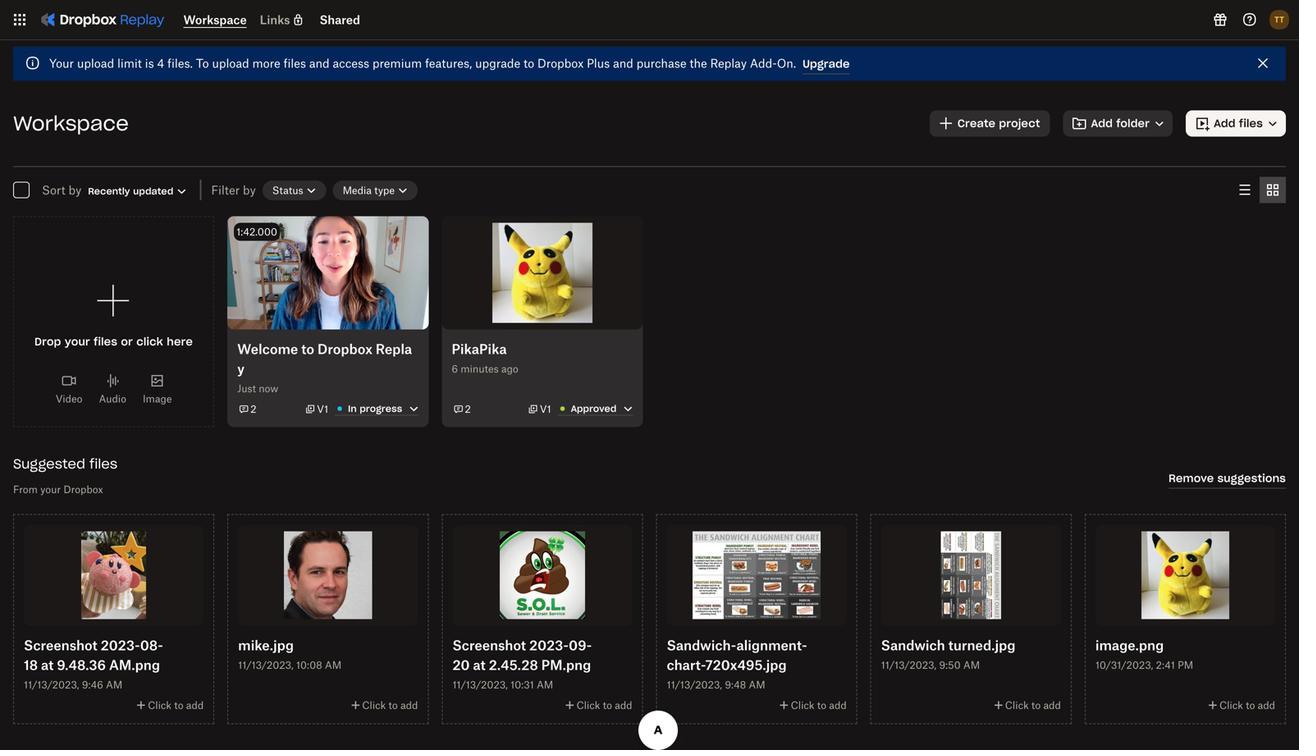 Task type: vqa. For each thing, say whether or not it's contained in the screenshot.
V1
yes



Task type: locate. For each thing, give the bounding box(es) containing it.
upgrade
[[803, 57, 850, 71]]

am
[[325, 659, 342, 672], [963, 659, 980, 672], [106, 679, 123, 691], [749, 679, 765, 691], [537, 679, 553, 691]]

just
[[237, 382, 256, 395]]

1 2 from the left
[[250, 403, 257, 415]]

1 horizontal spatial by
[[243, 183, 256, 197]]

upgrade button
[[803, 55, 850, 74]]

files right more
[[284, 56, 306, 70]]

am inside sandwich turned.jpg 11/13/2023, 9:50 am
[[963, 659, 980, 672]]

status button
[[262, 180, 326, 200]]

alignment-
[[737, 637, 807, 653]]

0 horizontal spatial and
[[309, 56, 330, 70]]

screenshot 2023- up 18 at 9.48.36 am.png
[[24, 637, 140, 653]]

your upload limit is 4 files. to upload more files and access premium features, upgrade to dropbox plus and purchase the replay add-on. alert
[[13, 47, 1286, 81]]

video
[[56, 393, 82, 405]]

add for sandwich-alignment- chart-720x495.jpg
[[829, 699, 847, 712]]

6 click from the left
[[1220, 699, 1243, 712]]

2 click to add from the left
[[362, 699, 418, 712]]

add for screenshot 2023-09- 20 at 2.45.28 pm.png
[[615, 699, 632, 712]]

0 horizontal spatial add
[[1091, 117, 1113, 130]]

2 by from the left
[[243, 183, 256, 197]]

workspace link
[[183, 12, 247, 28], [183, 13, 247, 27]]

updated
[[133, 185, 174, 197]]

in progress button
[[333, 402, 421, 416]]

am right the 10:31
[[537, 679, 553, 691]]

2 2 from the left
[[465, 403, 471, 415]]

to inside your upload limit is 4 files. to upload more files and access premium features, upgrade to dropbox plus and purchase the replay add-on. upgrade
[[524, 56, 534, 70]]

2 click from the left
[[362, 699, 386, 712]]

project
[[999, 117, 1040, 130]]

11/13/2023, down chart-
[[667, 679, 722, 691]]

add
[[1091, 117, 1113, 130], [1214, 117, 1236, 130]]

3 add from the left
[[829, 699, 847, 712]]

audio
[[99, 393, 126, 405]]

screenshot 2023- inside the screenshot 2023-08- 18 at 9.48.36 am.png 11/13/2023, 9:46 am
[[24, 637, 140, 653]]

0 horizontal spatial upload
[[77, 56, 114, 70]]

09-
[[569, 637, 592, 653]]

2 v1 from the left
[[540, 403, 551, 415]]

am right 9:46
[[106, 679, 123, 691]]

1 screenshot 2023- from the left
[[24, 637, 140, 653]]

to for sandwich turned.jpg
[[1032, 699, 1041, 712]]

4 click to add from the left
[[1005, 699, 1061, 712]]

screenshot 2023-
[[24, 637, 140, 653], [453, 637, 569, 653]]

your
[[49, 56, 74, 70]]

0 horizontal spatial workspace
[[13, 111, 129, 136]]

filter by
[[211, 183, 256, 197]]

files inside popup button
[[1239, 117, 1263, 130]]

recently updated button
[[88, 185, 188, 198]]

image.png 10/31/2023, 2:41 pm
[[1096, 637, 1194, 672]]

4 add from the left
[[1044, 699, 1061, 712]]

add up list view icon
[[1214, 117, 1236, 130]]

media type
[[343, 184, 395, 197]]

to for sandwich-alignment- chart-720x495.jpg
[[817, 699, 827, 712]]

1 by from the left
[[69, 183, 82, 197]]

screenshot 2023-09- 20 at 2.45.28 pm.png 11/13/2023, 10:31 am
[[453, 637, 592, 691]]

add for image.png
[[1258, 699, 1275, 712]]

add for mike.jpg
[[401, 699, 418, 712]]

3 click to add from the left
[[791, 699, 847, 712]]

your for drop
[[65, 335, 90, 348]]

1 upload from the left
[[77, 56, 114, 70]]

1 click from the left
[[148, 699, 172, 712]]

add inside popup button
[[1214, 117, 1236, 130]]

1 horizontal spatial v1
[[540, 403, 551, 415]]

0 horizontal spatial your
[[40, 483, 61, 496]]

files left or
[[94, 335, 117, 348]]

your upload limit is 4 files. to upload more files and access premium features, upgrade to dropbox plus and purchase the replay add-on. upgrade
[[49, 56, 850, 71]]

2 add from the left
[[1214, 117, 1236, 130]]

2
[[250, 403, 257, 415], [465, 403, 471, 415]]

sandwich turned.jpg 11/13/2023, 9:50 am
[[881, 637, 1016, 672]]

create project button
[[930, 110, 1050, 137]]

image
[[143, 393, 172, 405]]

on.
[[777, 56, 796, 70]]

v1 left the in
[[317, 403, 328, 415]]

plus
[[587, 56, 610, 70]]

1 horizontal spatial add
[[1214, 117, 1236, 130]]

drop
[[35, 335, 61, 348]]

11/13/2023, down mike.jpg
[[238, 659, 294, 672]]

recently updated
[[88, 185, 174, 197]]

am inside screenshot 2023-09- 20 at 2.45.28 pm.png 11/13/2023, 10:31 am
[[537, 679, 553, 691]]

files
[[284, 56, 306, 70], [1239, 117, 1263, 130], [94, 335, 117, 348], [89, 455, 117, 472]]

am right the 9:48
[[749, 679, 765, 691]]

mike.jpg
[[238, 637, 294, 653]]

20 at 2.45.28 pm.png
[[453, 657, 591, 673]]

6 click to add from the left
[[1220, 699, 1275, 712]]

click for image.png
[[1220, 699, 1243, 712]]

workspace
[[183, 13, 247, 27], [13, 111, 129, 136]]

v1
[[317, 403, 328, 415], [540, 403, 551, 415]]

screenshot 2023- inside screenshot 2023-09- 20 at 2.45.28 pm.png 11/13/2023, 10:31 am
[[453, 637, 569, 653]]

2 upload from the left
[[212, 56, 249, 70]]

tt button
[[1266, 7, 1293, 33]]

click to add for mike.jpg
[[362, 699, 418, 712]]

pm
[[1178, 659, 1194, 672]]

add inside dropdown button
[[1091, 117, 1113, 130]]

1 horizontal spatial upload
[[212, 56, 249, 70]]

your for from
[[40, 483, 61, 496]]

from
[[13, 483, 38, 496]]

screenshot 2023- for 09-
[[453, 637, 569, 653]]

mike.jpg 11/13/2023, 10:08 am
[[238, 637, 342, 672]]

by right sort
[[69, 183, 82, 197]]

by right filter on the top
[[243, 183, 256, 197]]

11/13/2023, left the 10:31
[[453, 679, 508, 691]]

screenshot 2023- for 08-
[[24, 637, 140, 653]]

am inside sandwich-alignment- chart-720x495.jpg 11/13/2023, 9:48 am
[[749, 679, 765, 691]]

1 vertical spatial dropbox
[[63, 483, 103, 496]]

08-
[[140, 637, 163, 653]]

click
[[136, 335, 163, 348]]

tab list
[[1232, 177, 1286, 203]]

and
[[309, 56, 330, 70], [613, 56, 633, 70]]

purchase
[[637, 56, 687, 70]]

0 horizontal spatial by
[[69, 183, 82, 197]]

screenshot 2023- up 20 at 2.45.28 pm.png
[[453, 637, 569, 653]]

add for screenshot 2023-08- 18 at 9.48.36 am.png
[[186, 699, 204, 712]]

0 vertical spatial dropbox
[[538, 56, 584, 70]]

your inside popup button
[[65, 335, 90, 348]]

4 click from the left
[[1005, 699, 1029, 712]]

pikapika
[[452, 341, 507, 357]]

1 vertical spatial workspace
[[13, 111, 129, 136]]

0 horizontal spatial v1
[[317, 403, 328, 415]]

v1 left approved
[[540, 403, 551, 415]]

workspace up to
[[183, 13, 247, 27]]

am inside mike.jpg 11/13/2023, 10:08 am
[[325, 659, 342, 672]]

1 horizontal spatial screenshot 2023-
[[453, 637, 569, 653]]

click for mike.jpg
[[362, 699, 386, 712]]

click
[[148, 699, 172, 712], [362, 699, 386, 712], [791, 699, 815, 712], [1005, 699, 1029, 712], [577, 699, 600, 712], [1220, 699, 1243, 712]]

1 horizontal spatial dropbox
[[538, 56, 584, 70]]

add files
[[1214, 117, 1263, 130]]

now
[[259, 382, 278, 395]]

2 down just
[[250, 403, 257, 415]]

media type button
[[333, 180, 418, 200]]

your
[[65, 335, 90, 348], [40, 483, 61, 496]]

5 click to add from the left
[[577, 699, 632, 712]]

11/13/2023,
[[238, 659, 294, 672], [881, 659, 937, 672], [24, 679, 79, 691], [667, 679, 722, 691], [453, 679, 508, 691]]

11/13/2023, left 9:50
[[881, 659, 937, 672]]

click to add
[[148, 699, 204, 712], [362, 699, 418, 712], [791, 699, 847, 712], [1005, 699, 1061, 712], [577, 699, 632, 712], [1220, 699, 1275, 712]]

upload left limit
[[77, 56, 114, 70]]

and left access
[[309, 56, 330, 70]]

premium
[[373, 56, 422, 70]]

drop your files or click here
[[35, 335, 193, 348]]

am right 9:50
[[963, 659, 980, 672]]

5 click from the left
[[577, 699, 600, 712]]

0 vertical spatial your
[[65, 335, 90, 348]]

6 add from the left
[[1258, 699, 1275, 712]]

0 horizontal spatial 2
[[250, 403, 257, 415]]

remove
[[1169, 471, 1214, 485]]

add files button
[[1186, 110, 1286, 137]]

11/13/2023, left 9:46
[[24, 679, 79, 691]]

remove suggestions button
[[1169, 469, 1286, 489]]

dropbox down suggested files
[[63, 483, 103, 496]]

2 for y
[[250, 403, 257, 415]]

1 v1 from the left
[[317, 403, 328, 415]]

shared link
[[320, 12, 360, 27], [320, 13, 360, 27]]

1 horizontal spatial 2
[[465, 403, 471, 415]]

1 click to add from the left
[[148, 699, 204, 712]]

10:08
[[296, 659, 322, 672]]

1 horizontal spatial and
[[613, 56, 633, 70]]

1 vertical spatial your
[[40, 483, 61, 496]]

dropbox left plus
[[538, 56, 584, 70]]

18 at 9.48.36 am.png
[[24, 657, 160, 673]]

0 horizontal spatial screenshot 2023-
[[24, 637, 140, 653]]

0 vertical spatial workspace
[[183, 13, 247, 27]]

9:46
[[82, 679, 103, 691]]

5 add from the left
[[615, 699, 632, 712]]

3 click from the left
[[791, 699, 815, 712]]

dropbox
[[538, 56, 584, 70], [63, 483, 103, 496]]

2 add from the left
[[401, 699, 418, 712]]

v1 for welcome to dropbox repla y
[[317, 403, 328, 415]]

2 down minutes
[[465, 403, 471, 415]]

is
[[145, 56, 154, 70]]

your right drop
[[65, 335, 90, 348]]

minutes
[[461, 363, 499, 375]]

click to add for image.png
[[1220, 699, 1275, 712]]

sandwich-
[[667, 637, 737, 653]]

add for add files
[[1214, 117, 1236, 130]]

1 add from the left
[[186, 699, 204, 712]]

11/13/2023, inside sandwich-alignment- chart-720x495.jpg 11/13/2023, 9:48 am
[[667, 679, 722, 691]]

add for sandwich turned.jpg
[[1044, 699, 1061, 712]]

1 horizontal spatial your
[[65, 335, 90, 348]]

click for sandwich turned.jpg
[[1005, 699, 1029, 712]]

your right 'from'
[[40, 483, 61, 496]]

in progress
[[348, 403, 402, 414]]

upload right to
[[212, 56, 249, 70]]

4
[[157, 56, 164, 70]]

workspace down "your"
[[13, 111, 129, 136]]

am right 10:08
[[325, 659, 342, 672]]

and right plus
[[613, 56, 633, 70]]

files up list view icon
[[1239, 117, 1263, 130]]

1 add from the left
[[1091, 117, 1113, 130]]

2 screenshot 2023- from the left
[[453, 637, 569, 653]]

upload
[[77, 56, 114, 70], [212, 56, 249, 70]]

add left folder
[[1091, 117, 1113, 130]]



Task type: describe. For each thing, give the bounding box(es) containing it.
dropbox inside your upload limit is 4 files. to upload more files and access premium features, upgrade to dropbox plus and purchase the replay add-on. upgrade
[[538, 56, 584, 70]]

recently
[[88, 185, 130, 197]]

create
[[958, 117, 996, 130]]

suggested
[[13, 455, 85, 472]]

sandwich-alignment- chart-720x495.jpg 11/13/2023, 9:48 am
[[667, 637, 807, 691]]

progress
[[360, 403, 402, 414]]

ago
[[501, 363, 518, 375]]

0 horizontal spatial dropbox
[[63, 483, 103, 496]]

links
[[260, 13, 290, 27]]

files.
[[167, 56, 193, 70]]

y
[[237, 361, 245, 377]]

1:42.000
[[237, 226, 277, 238]]

suggested files
[[13, 455, 117, 472]]

drop your files or click here button
[[35, 332, 193, 352]]

sandwich turned.jpg
[[881, 637, 1016, 653]]

tile view image
[[1263, 180, 1283, 200]]

tt
[[1275, 14, 1284, 25]]

suggestions
[[1218, 471, 1286, 485]]

6
[[452, 363, 458, 375]]

upgrade
[[475, 56, 520, 70]]

sort by
[[42, 183, 82, 197]]

screenshot 2023-08- 18 at 9.48.36 am.png 11/13/2023, 9:46 am
[[24, 637, 163, 691]]

by for sort by
[[69, 183, 82, 197]]

folder
[[1117, 117, 1150, 130]]

1 and from the left
[[309, 56, 330, 70]]

what's new in replay? image
[[1211, 10, 1230, 30]]

to for screenshot 2023-09- 20 at 2.45.28 pm.png
[[603, 699, 612, 712]]

9:50
[[939, 659, 961, 672]]

2:41
[[1156, 659, 1175, 672]]

remove suggestions
[[1169, 471, 1286, 485]]

in
[[348, 403, 357, 414]]

add for add folder
[[1091, 117, 1113, 130]]

am inside the screenshot 2023-08- 18 at 9.48.36 am.png 11/13/2023, 9:46 am
[[106, 679, 123, 691]]

click for screenshot 2023-09- 20 at 2.45.28 pm.png
[[577, 699, 600, 712]]

to
[[196, 56, 209, 70]]

replay
[[710, 56, 747, 70]]

add folder button
[[1063, 110, 1173, 137]]

more
[[252, 56, 280, 70]]

files inside your upload limit is 4 files. to upload more files and access premium features, upgrade to dropbox plus and purchase the replay add-on. upgrade
[[284, 56, 306, 70]]

welcome to dropbox repla y just now
[[237, 341, 412, 395]]

to for image.png
[[1246, 699, 1255, 712]]

media
[[343, 184, 372, 197]]

11/13/2023, inside mike.jpg 11/13/2023, 10:08 am
[[238, 659, 294, 672]]

approved button
[[556, 402, 635, 416]]

list view image
[[1235, 180, 1255, 200]]

1 horizontal spatial workspace
[[183, 13, 247, 27]]

here
[[167, 335, 193, 348]]

click to add for sandwich turned.jpg
[[1005, 699, 1061, 712]]

create project
[[958, 117, 1040, 130]]

click to add for screenshot 2023-09- 20 at 2.45.28 pm.png
[[577, 699, 632, 712]]

limit
[[117, 56, 142, 70]]

11/13/2023, inside the screenshot 2023-08- 18 at 9.48.36 am.png 11/13/2023, 9:46 am
[[24, 679, 79, 691]]

files inside popup button
[[94, 335, 117, 348]]

click to add for screenshot 2023-08- 18 at 9.48.36 am.png
[[148, 699, 204, 712]]

click to add for sandwich-alignment- chart-720x495.jpg
[[791, 699, 847, 712]]

chart-
[[667, 657, 706, 673]]

replay logo - go to homepage image
[[33, 7, 170, 33]]

to for screenshot 2023-08- 18 at 9.48.36 am.png
[[174, 699, 183, 712]]

9:48
[[725, 679, 746, 691]]

approved
[[571, 403, 617, 414]]

to for mike.jpg
[[389, 699, 398, 712]]

pikapika 6 minutes ago
[[452, 341, 518, 375]]

filter
[[211, 183, 240, 197]]

11/13/2023, inside screenshot 2023-09- 20 at 2.45.28 pm.png 11/13/2023, 10:31 am
[[453, 679, 508, 691]]

features,
[[425, 56, 472, 70]]

by for filter by
[[243, 183, 256, 197]]

sort
[[42, 183, 65, 197]]

welcome to dropbox repla
[[237, 341, 412, 357]]

click for screenshot 2023-08- 18 at 9.48.36 am.png
[[148, 699, 172, 712]]

shared
[[320, 13, 360, 27]]

status
[[272, 184, 303, 197]]

image.png
[[1096, 637, 1164, 653]]

10:31
[[511, 679, 534, 691]]

add folder
[[1091, 117, 1150, 130]]

2 and from the left
[[613, 56, 633, 70]]

v1 for pikapika
[[540, 403, 551, 415]]

access
[[333, 56, 369, 70]]

11/13/2023, inside sandwich turned.jpg 11/13/2023, 9:50 am
[[881, 659, 937, 672]]

720x495.jpg
[[706, 657, 787, 673]]

type
[[374, 184, 395, 197]]

2 for 6
[[465, 403, 471, 415]]

the
[[690, 56, 707, 70]]

add-
[[750, 56, 777, 70]]

click for sandwich-alignment- chart-720x495.jpg
[[791, 699, 815, 712]]

or
[[121, 335, 133, 348]]

10/31/2023,
[[1096, 659, 1153, 672]]

files up from your dropbox
[[89, 455, 117, 472]]



